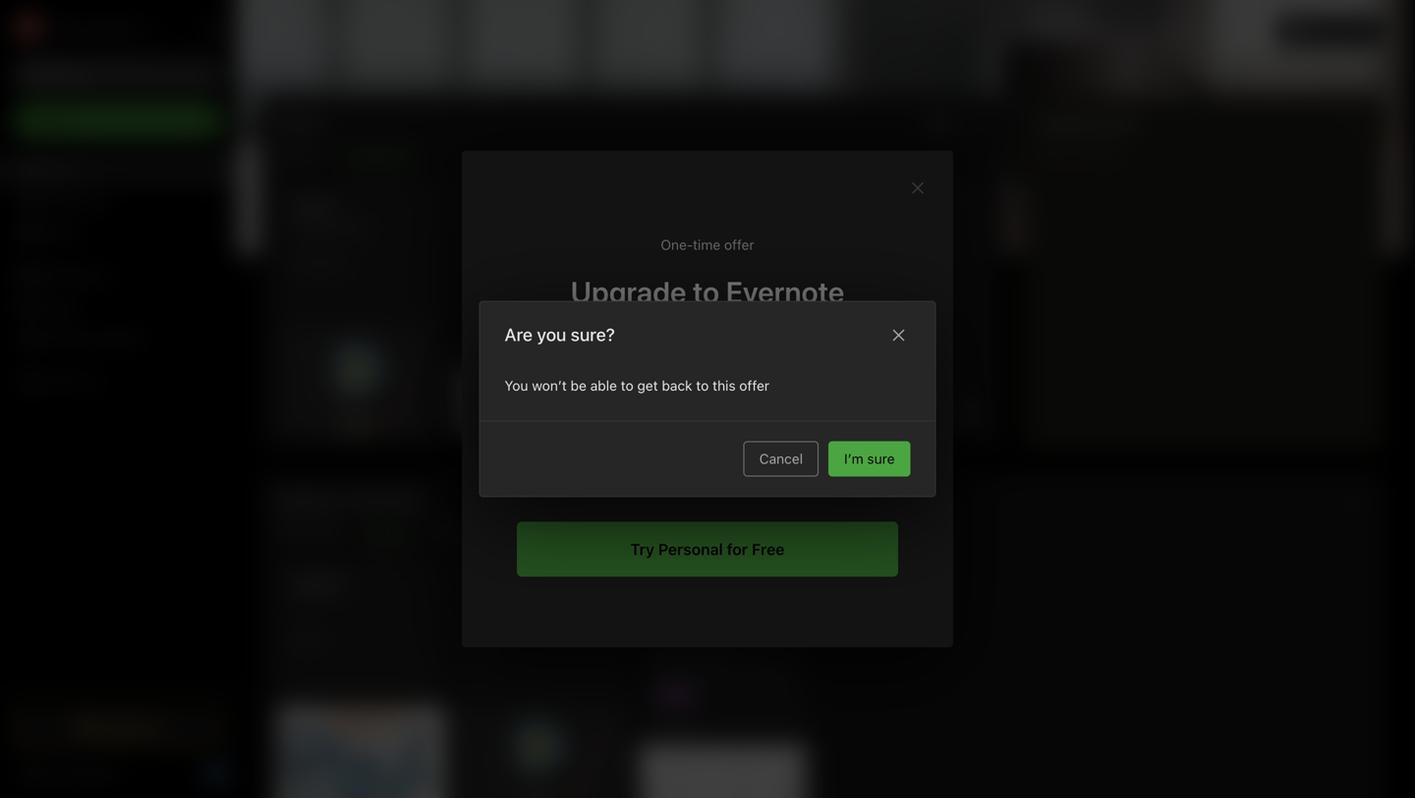 Task type: describe. For each thing, give the bounding box(es) containing it.
task inside organize files - morning task
[[891, 238, 920, 255]]

suggested
[[344, 145, 413, 161]]

start inside morning task open laptop - sign in - check task - check emails - start work - go on lunch - meeting - end of day
[[709, 633, 740, 650]]

able
[[590, 378, 617, 394]]

for
[[727, 541, 748, 559]]

morning inside organize files - morning task
[[835, 238, 888, 255]]

december
[[1130, 25, 1194, 38]]

with
[[92, 331, 118, 347]]

(
[[86, 194, 91, 209]]

your
[[756, 447, 784, 463]]

lunch inside morning task open laptop - sign in - check task - check emails - start work - go on lunch - meeting - end of day
[[696, 651, 731, 667]]

Search text field
[[26, 57, 210, 92]]

task inside the open laptop - sign in - check task - check emails - start work - go on lunch - meeting - end of day
[[528, 238, 557, 255]]

upgrade for upgrade to evernote personal
[[571, 275, 686, 310]]

suggested tab
[[344, 145, 413, 165]]

0 vertical spatial offer
[[724, 237, 754, 253]]

organize
[[835, 221, 892, 237]]

to left select
[[595, 447, 607, 463]]

note
[[338, 221, 369, 237]]

upgrade button
[[12, 709, 224, 748]]

notes ( 4 )
[[43, 193, 104, 209]]

web clips tab
[[276, 522, 340, 542]]

in inside morning task open laptop - sign in - check task - check emails - start work - go on lunch - meeting - end of day
[[778, 598, 789, 614]]

work inside morning task open laptop - sign in - check task - check emails - start work - go on lunch - meeting - end of day
[[744, 633, 774, 650]]

images tab
[[364, 522, 409, 542]]

get
[[520, 447, 543, 463]]

2 horizontal spatial dec 5
[[835, 409, 868, 423]]

take
[[725, 447, 752, 463]]

dec for flower
[[474, 633, 496, 647]]

morning task open laptop - sign in - check task - check emails - start work - go on lunch - meeting - end of day
[[655, 576, 792, 685]]

expand tags image
[[5, 300, 21, 315]]

personal inside "upgrade to evernote personal"
[[649, 314, 766, 349]]

notes for notes
[[276, 115, 322, 132]]

trash
[[43, 374, 78, 390]]

notebooks link
[[0, 260, 235, 292]]

try
[[630, 541, 655, 559]]

one-time offer
[[661, 237, 754, 253]]

you
[[505, 378, 528, 394]]

settings image
[[200, 16, 224, 39]]

this
[[713, 378, 736, 394]]

open inside the open laptop - sign in - check task - check emails - start work - go on lunch - meeting - end of day
[[474, 221, 508, 237]]

productivity
[[788, 447, 864, 463]]

recent
[[276, 145, 321, 161]]

evernote
[[726, 275, 845, 310]]

emails inside the open laptop - sign in - check task - check emails - start work - go on lunch - meeting - end of day
[[474, 256, 514, 272]]

shared with me link
[[0, 323, 235, 355]]

web
[[276, 522, 305, 539]]

laptop inside the open laptop - sign in - check task - check emails - start work - go on lunch - meeting - end of day
[[512, 221, 552, 237]]

go inside morning task open laptop - sign in - check task - check emails - start work - go on lunch - meeting - end of day
[[655, 651, 673, 667]]

i'm sure
[[844, 451, 895, 467]]

sharks!
[[293, 576, 343, 593]]

home link
[[0, 154, 236, 186]]

free
[[752, 541, 785, 559]]

audio tab
[[529, 522, 565, 542]]

dec 5 for flower
[[474, 633, 506, 647]]

a
[[887, 447, 895, 463]]

are you sure?
[[505, 324, 615, 345]]

you
[[537, 324, 566, 345]]

end inside the open laptop - sign in - check task - check emails - start work - go on lunch - meeting - end of day
[[539, 291, 563, 308]]

upgrade to evernote personal
[[571, 275, 845, 349]]

recently
[[276, 493, 346, 509]]

cancel
[[759, 451, 803, 467]]

0 horizontal spatial yesterday
[[293, 256, 348, 269]]

new button
[[12, 103, 224, 139]]

thursday, december 14, 2023
[[1061, 25, 1245, 38]]

organize files - morning task
[[835, 221, 935, 255]]

new
[[43, 113, 72, 129]]

1 vertical spatial )
[[96, 375, 101, 389]]

emails
[[589, 522, 630, 539]]

to left this
[[696, 378, 709, 394]]

to inside "upgrade to evernote personal"
[[693, 275, 720, 310]]

emails inside morning task open laptop - sign in - check task - check emails - start work - go on lunch - meeting - end of day
[[655, 633, 695, 650]]

files
[[896, 221, 925, 237]]

features
[[653, 447, 705, 463]]

5 for flower
[[499, 633, 506, 647]]

sign inside morning task open laptop - sign in - check task - check emails - start work - go on lunch - meeting - end of day
[[746, 598, 774, 614]]

2
[[88, 375, 96, 389]]

home
[[43, 162, 81, 178]]

ruby!
[[405, 20, 455, 43]]

get access to select features to take your productivity up a notch
[[520, 447, 895, 487]]

tab list for open laptop - sign in - check task - check emails - start work - go on lunch - meeting - end of day
[[264, 145, 997, 165]]

notes for notes ( 4 )
[[43, 193, 81, 209]]

i'm
[[844, 451, 864, 467]]

notch
[[690, 471, 726, 487]]

1/8
[[677, 688, 694, 702]]

web clips
[[276, 522, 340, 539]]

shared with me
[[43, 331, 142, 347]]

check up are
[[484, 238, 524, 255]]

tags button
[[0, 292, 235, 323]]

open laptop - sign in - check task - check emails - start work - go on lunch - meeting - end of day
[[474, 221, 611, 308]]

tags
[[44, 299, 74, 316]]

on inside the open laptop - sign in - check task - check emails - start work - go on lunch - meeting - end of day
[[496, 274, 511, 290]]

recently captured
[[276, 493, 423, 509]]

2 horizontal spatial dec
[[835, 409, 857, 423]]

captured
[[350, 493, 423, 509]]

in inside the open laptop - sign in - check task - check emails - start work - go on lunch - meeting - end of day
[[597, 221, 608, 237]]

2 )
[[88, 375, 101, 389]]

check down free
[[751, 616, 792, 632]]

emails tab
[[589, 522, 630, 542]]

notes button
[[272, 112, 346, 136]]

me
[[122, 331, 142, 347]]

lunch inside the open laptop - sign in - check task - check emails - start work - go on lunch - meeting - end of day
[[515, 274, 550, 290]]

good afternoon, ruby!
[[260, 20, 455, 43]]

time
[[693, 237, 721, 253]]

documents
[[433, 522, 505, 539]]

upgrade for upgrade
[[102, 720, 160, 736]]

expand notebooks image
[[5, 268, 21, 284]]



Task type: vqa. For each thing, say whether or not it's contained in the screenshot.
tooltip
no



Task type: locate. For each thing, give the bounding box(es) containing it.
1 horizontal spatial emails
[[655, 633, 695, 650]]

upgrade inside upgrade popup button
[[102, 720, 160, 736]]

personal up this
[[649, 314, 766, 349]]

are
[[505, 324, 533, 345]]

2 vertical spatial flower
[[474, 576, 518, 593]]

start up you
[[528, 256, 559, 272]]

back
[[662, 378, 692, 394]]

on up 1/8
[[676, 651, 692, 667]]

offer right this
[[739, 378, 770, 394]]

1 horizontal spatial go
[[655, 651, 673, 667]]

1 vertical spatial go
[[655, 651, 673, 667]]

$0
[[603, 362, 670, 425]]

1 horizontal spatial in
[[778, 598, 789, 614]]

sign
[[566, 221, 594, 237], [746, 598, 774, 614]]

0 horizontal spatial meeting
[[474, 291, 525, 308]]

work up sure?
[[563, 256, 593, 272]]

0 horizontal spatial dec 5
[[293, 633, 325, 647]]

0 horizontal spatial sign
[[566, 221, 594, 237]]

personal inside button
[[658, 541, 723, 559]]

try personal for free button
[[517, 522, 898, 577]]

check up 1/8
[[665, 616, 705, 632]]

1 vertical spatial flower
[[293, 221, 335, 237]]

you won't be able to get back to this offer
[[505, 378, 770, 394]]

in
[[597, 221, 608, 237], [778, 598, 789, 614]]

0 vertical spatial on
[[496, 274, 511, 290]]

5
[[861, 409, 868, 423], [318, 633, 325, 647], [499, 633, 506, 647]]

1 vertical spatial morning
[[655, 576, 709, 593]]

flower flower note
[[293, 199, 369, 237]]

start down for
[[709, 633, 740, 650]]

0 vertical spatial work
[[563, 256, 593, 272]]

work inside the open laptop - sign in - check task - check emails - start work - go on lunch - meeting - end of day
[[563, 256, 593, 272]]

) right the trash
[[96, 375, 101, 389]]

to left take
[[709, 447, 722, 463]]

1 vertical spatial lunch
[[696, 651, 731, 667]]

sure
[[867, 451, 895, 467]]

scratch
[[1042, 116, 1106, 133]]

1 horizontal spatial day
[[764, 669, 787, 685]]

0 vertical spatial laptop
[[512, 221, 552, 237]]

yesterday
[[293, 256, 348, 269], [474, 346, 528, 360]]

1 vertical spatial upgrade
[[102, 720, 160, 736]]

-
[[555, 221, 562, 237], [929, 221, 935, 237], [474, 238, 480, 255], [560, 238, 567, 255], [518, 256, 524, 272], [597, 256, 604, 272], [553, 274, 560, 290], [529, 291, 535, 308], [736, 598, 743, 614], [655, 616, 661, 632], [741, 616, 748, 632], [699, 633, 705, 650], [778, 633, 784, 650], [734, 651, 741, 667], [710, 669, 716, 685]]

tab list
[[264, 145, 997, 165], [264, 522, 1380, 542]]

documents tab
[[433, 522, 505, 542]]

go inside the open laptop - sign in - check task - check emails - start work - go on lunch - meeting - end of day
[[474, 274, 492, 290]]

up
[[867, 447, 884, 463]]

morning
[[835, 238, 888, 255], [655, 576, 709, 593]]

0 horizontal spatial end
[[539, 291, 563, 308]]

1 vertical spatial notes
[[43, 193, 81, 209]]

meeting inside the open laptop - sign in - check task - check emails - start work - go on lunch - meeting - end of day
[[474, 291, 525, 308]]

0 vertical spatial flower
[[293, 199, 337, 215]]

0 horizontal spatial open
[[474, 221, 508, 237]]

0 vertical spatial of
[[567, 291, 580, 308]]

flower for flower
[[474, 576, 518, 593]]

notes inside "button"
[[276, 115, 322, 132]]

personal
[[649, 314, 766, 349], [658, 541, 723, 559]]

0 horizontal spatial go
[[474, 274, 492, 290]]

flower down recent tab
[[293, 199, 337, 215]]

select
[[611, 447, 650, 463]]

- inside organize files - morning task
[[929, 221, 935, 237]]

notes up recent
[[276, 115, 322, 132]]

$0 today
[[603, 362, 812, 425]]

customize button
[[1277, 16, 1384, 47]]

tab list containing web clips
[[264, 522, 1380, 542]]

1 horizontal spatial 5
[[499, 633, 506, 647]]

work
[[563, 256, 593, 272], [744, 633, 774, 650]]

)
[[99, 194, 104, 209], [96, 375, 101, 389]]

0 horizontal spatial work
[[563, 256, 593, 272]]

won't
[[532, 378, 567, 394]]

1 horizontal spatial end
[[720, 669, 744, 685]]

work down free
[[744, 633, 774, 650]]

today
[[680, 362, 812, 425]]

recently captured button
[[272, 489, 423, 513]]

open inside morning task open laptop - sign in - check task - check emails - start work - go on lunch - meeting - end of day
[[655, 598, 689, 614]]

morning down organize
[[835, 238, 888, 255]]

1 vertical spatial start
[[709, 633, 740, 650]]

0 vertical spatial meeting
[[474, 291, 525, 308]]

1 horizontal spatial open
[[655, 598, 689, 614]]

0 vertical spatial end
[[539, 291, 563, 308]]

0 vertical spatial lunch
[[515, 274, 550, 290]]

) inside notes ( 4 )
[[99, 194, 104, 209]]

go
[[474, 274, 492, 290], [655, 651, 673, 667]]

4
[[91, 194, 99, 209]]

0 horizontal spatial upgrade
[[102, 720, 160, 736]]

meeting inside morning task open laptop - sign in - check task - check emails - start work - go on lunch - meeting - end of day
[[655, 669, 706, 685]]

0 horizontal spatial morning
[[655, 576, 709, 593]]

recent tab
[[276, 145, 321, 165]]

1 vertical spatial end
[[720, 669, 744, 685]]

dec
[[835, 409, 857, 423], [293, 633, 315, 647], [474, 633, 496, 647]]

tasks button
[[0, 217, 235, 249]]

1 vertical spatial on
[[676, 651, 692, 667]]

to left get
[[621, 378, 634, 394]]

1 vertical spatial open
[[655, 598, 689, 614]]

2 tab list from the top
[[264, 522, 1380, 542]]

to down time
[[693, 275, 720, 310]]

thumbnail image
[[277, 329, 446, 436], [639, 329, 808, 436], [458, 369, 627, 436], [277, 707, 446, 799], [458, 707, 627, 799], [639, 746, 808, 799]]

1 vertical spatial emails
[[655, 633, 695, 650]]

upgrade inside "upgrade to evernote personal"
[[571, 275, 686, 310]]

1 horizontal spatial dec 5
[[474, 633, 506, 647]]

access
[[547, 447, 591, 463]]

0 vertical spatial in
[[597, 221, 608, 237]]

0 vertical spatial start
[[528, 256, 559, 272]]

upgrade
[[571, 275, 686, 310], [102, 720, 160, 736]]

1 horizontal spatial notes
[[276, 115, 322, 132]]

day inside the open laptop - sign in - check task - check emails - start work - go on lunch - meeting - end of day
[[583, 291, 606, 308]]

1 vertical spatial tab list
[[264, 522, 1380, 542]]

start inside the open laptop - sign in - check task - check emails - start work - go on lunch - meeting - end of day
[[528, 256, 559, 272]]

meeting up 1/8
[[655, 669, 706, 685]]

2023
[[1216, 25, 1245, 38]]

lunch
[[515, 274, 550, 290], [696, 651, 731, 667]]

1 horizontal spatial meeting
[[655, 669, 706, 685]]

0 horizontal spatial notes
[[43, 193, 81, 209]]

0 horizontal spatial on
[[496, 274, 511, 290]]

offer
[[724, 237, 754, 253], [739, 378, 770, 394]]

1 vertical spatial day
[[764, 669, 787, 685]]

1 vertical spatial work
[[744, 633, 774, 650]]

task
[[528, 238, 557, 255], [891, 238, 920, 255], [713, 576, 743, 593], [709, 616, 738, 632]]

scratch pad button
[[1038, 113, 1137, 137]]

tab list for flower
[[264, 522, 1380, 542]]

flower for flower flower note
[[293, 199, 337, 215]]

dec for sharks!
[[293, 633, 315, 647]]

to
[[693, 275, 720, 310], [621, 378, 634, 394], [696, 378, 709, 394], [595, 447, 607, 463], [709, 447, 722, 463]]

1 horizontal spatial laptop
[[693, 598, 733, 614]]

sure?
[[571, 324, 615, 345]]

offer right time
[[724, 237, 754, 253]]

thursday,
[[1061, 25, 1126, 38]]

0 vertical spatial morning
[[835, 238, 888, 255]]

shared
[[43, 331, 88, 347]]

afternoon,
[[312, 20, 401, 43]]

1 horizontal spatial sign
[[746, 598, 774, 614]]

0 horizontal spatial laptop
[[512, 221, 552, 237]]

on
[[496, 274, 511, 290], [676, 651, 692, 667]]

0 vertical spatial tab list
[[264, 145, 997, 165]]

flower down documents tab
[[474, 576, 518, 593]]

dec 5 for sharks!
[[293, 633, 325, 647]]

nov
[[655, 723, 676, 737]]

of
[[567, 291, 580, 308], [748, 669, 761, 685]]

0 horizontal spatial start
[[528, 256, 559, 272]]

morning inside morning task open laptop - sign in - check task - check emails - start work - go on lunch - meeting - end of day
[[655, 576, 709, 593]]

flower left note
[[293, 221, 335, 237]]

0 horizontal spatial 5
[[318, 633, 325, 647]]

1 horizontal spatial lunch
[[696, 651, 731, 667]]

yesterday down are
[[474, 346, 528, 360]]

1 horizontal spatial dec
[[474, 633, 496, 647]]

14,
[[1197, 25, 1213, 38]]

emails up 1/8
[[655, 633, 695, 650]]

yesterday down the flower flower note at the top of page
[[293, 256, 348, 269]]

0 horizontal spatial of
[[567, 291, 580, 308]]

cancel button
[[744, 442, 819, 477]]

1 vertical spatial meeting
[[655, 669, 706, 685]]

0 vertical spatial go
[[474, 274, 492, 290]]

0 horizontal spatial dec
[[293, 633, 315, 647]]

0 vertical spatial open
[[474, 221, 508, 237]]

notes
[[276, 115, 322, 132], [43, 193, 81, 209]]

of inside morning task open laptop - sign in - check task - check emails - start work - go on lunch - meeting - end of day
[[748, 669, 761, 685]]

open
[[474, 221, 508, 237], [655, 598, 689, 614]]

customize
[[1311, 23, 1376, 38]]

clips
[[308, 522, 340, 539]]

tree containing home
[[0, 154, 236, 691]]

on inside morning task open laptop - sign in - check task - check emails - start work - go on lunch - meeting - end of day
[[676, 651, 692, 667]]

end inside morning task open laptop - sign in - check task - check emails - start work - go on lunch - meeting - end of day
[[720, 669, 744, 685]]

1 vertical spatial yesterday
[[474, 346, 528, 360]]

0 vertical spatial yesterday
[[293, 256, 348, 269]]

in down free
[[778, 598, 789, 614]]

1 horizontal spatial upgrade
[[571, 275, 686, 310]]

in left one-
[[597, 221, 608, 237]]

1 vertical spatial offer
[[739, 378, 770, 394]]

i'm sure button
[[829, 442, 911, 477]]

0 vertical spatial emails
[[474, 256, 514, 272]]

1 horizontal spatial on
[[676, 651, 692, 667]]

one-
[[661, 237, 693, 253]]

be
[[571, 378, 587, 394]]

0 horizontal spatial lunch
[[515, 274, 550, 290]]

laptop inside morning task open laptop - sign in - check task - check emails - start work - go on lunch - meeting - end of day
[[693, 598, 733, 614]]

0 horizontal spatial day
[[583, 291, 606, 308]]

morning down try personal for free
[[655, 576, 709, 593]]

meeting
[[474, 291, 525, 308], [655, 669, 706, 685]]

) right (
[[99, 194, 104, 209]]

1 tab list from the top
[[264, 145, 997, 165]]

1 horizontal spatial work
[[744, 633, 774, 650]]

0 vertical spatial sign
[[566, 221, 594, 237]]

scratch pad
[[1042, 116, 1137, 133]]

1 horizontal spatial start
[[709, 633, 740, 650]]

dec 5
[[835, 409, 868, 423], [293, 633, 325, 647], [474, 633, 506, 647]]

meeting up are
[[474, 291, 525, 308]]

on up are
[[496, 274, 511, 290]]

0 vertical spatial personal
[[649, 314, 766, 349]]

0 horizontal spatial in
[[597, 221, 608, 237]]

sign inside the open laptop - sign in - check task - check emails - start work - go on lunch - meeting - end of day
[[566, 221, 594, 237]]

of inside the open laptop - sign in - check task - check emails - start work - go on lunch - meeting - end of day
[[567, 291, 580, 308]]

personal left for
[[658, 541, 723, 559]]

1 horizontal spatial yesterday
[[474, 346, 528, 360]]

good
[[260, 20, 308, 43]]

0 horizontal spatial emails
[[474, 256, 514, 272]]

day inside morning task open laptop - sign in - check task - check emails - start work - go on lunch - meeting - end of day
[[764, 669, 787, 685]]

0 vertical spatial upgrade
[[571, 275, 686, 310]]

0 vertical spatial day
[[583, 291, 606, 308]]

1 vertical spatial laptop
[[693, 598, 733, 614]]

1 horizontal spatial of
[[748, 669, 761, 685]]

0 vertical spatial notes
[[276, 115, 322, 132]]

1 vertical spatial sign
[[746, 598, 774, 614]]

audio
[[529, 522, 565, 539]]

emails up are
[[474, 256, 514, 272]]

tab list containing recent
[[264, 145, 997, 165]]

tree
[[0, 154, 236, 691]]

pad
[[1110, 116, 1137, 133]]

nov 16
[[655, 723, 693, 737]]

Start writing… text field
[[1042, 146, 1382, 433]]

notebooks
[[44, 268, 113, 284]]

0 vertical spatial )
[[99, 194, 104, 209]]

1 vertical spatial personal
[[658, 541, 723, 559]]

notes left (
[[43, 193, 81, 209]]

emails
[[474, 256, 514, 272], [655, 633, 695, 650]]

check left one-
[[570, 238, 611, 255]]

flower
[[293, 199, 337, 215], [293, 221, 335, 237], [474, 576, 518, 593]]

1 vertical spatial in
[[778, 598, 789, 614]]

get
[[637, 378, 658, 394]]

tasks
[[43, 225, 79, 241]]

day
[[583, 291, 606, 308], [764, 669, 787, 685]]

2 horizontal spatial 5
[[861, 409, 868, 423]]

1 vertical spatial of
[[748, 669, 761, 685]]

5 for sharks!
[[318, 633, 325, 647]]

notes inside tree
[[43, 193, 81, 209]]

16
[[680, 723, 693, 737]]

None search field
[[26, 57, 210, 92]]

close image
[[887, 324, 911, 347]]

1 horizontal spatial morning
[[835, 238, 888, 255]]



